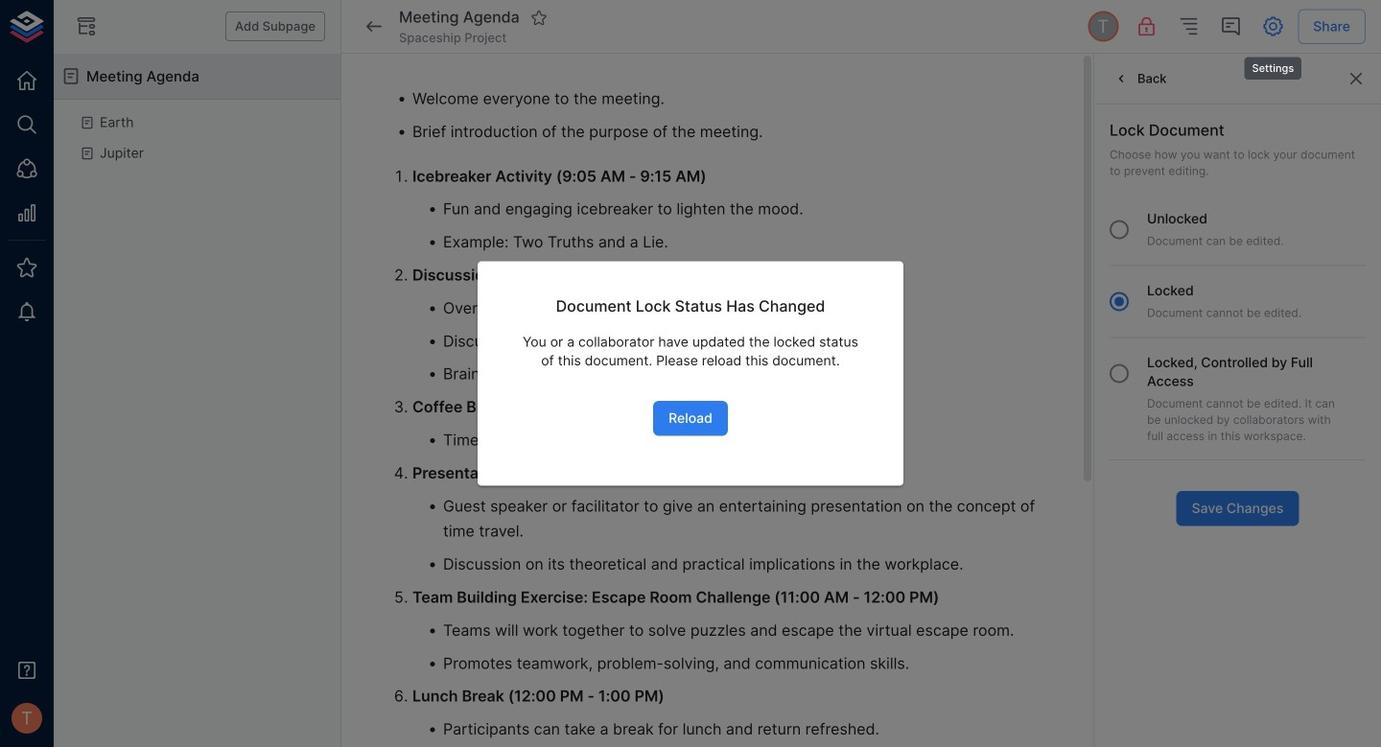 Task type: describe. For each thing, give the bounding box(es) containing it.
go back image
[[363, 15, 386, 38]]

favorite image
[[530, 9, 548, 26]]

hide wiki image
[[75, 15, 98, 38]]

settings image
[[1262, 15, 1285, 38]]



Task type: vqa. For each thing, say whether or not it's contained in the screenshot.
Favorite Image
yes



Task type: locate. For each thing, give the bounding box(es) containing it.
tooltip
[[1243, 44, 1304, 81]]

option group
[[1099, 210, 1366, 476]]

comments image
[[1219, 15, 1242, 38]]

table of contents image
[[1177, 15, 1200, 38]]

this document is locked image
[[1135, 15, 1158, 38]]

dialog
[[478, 261, 904, 486]]



